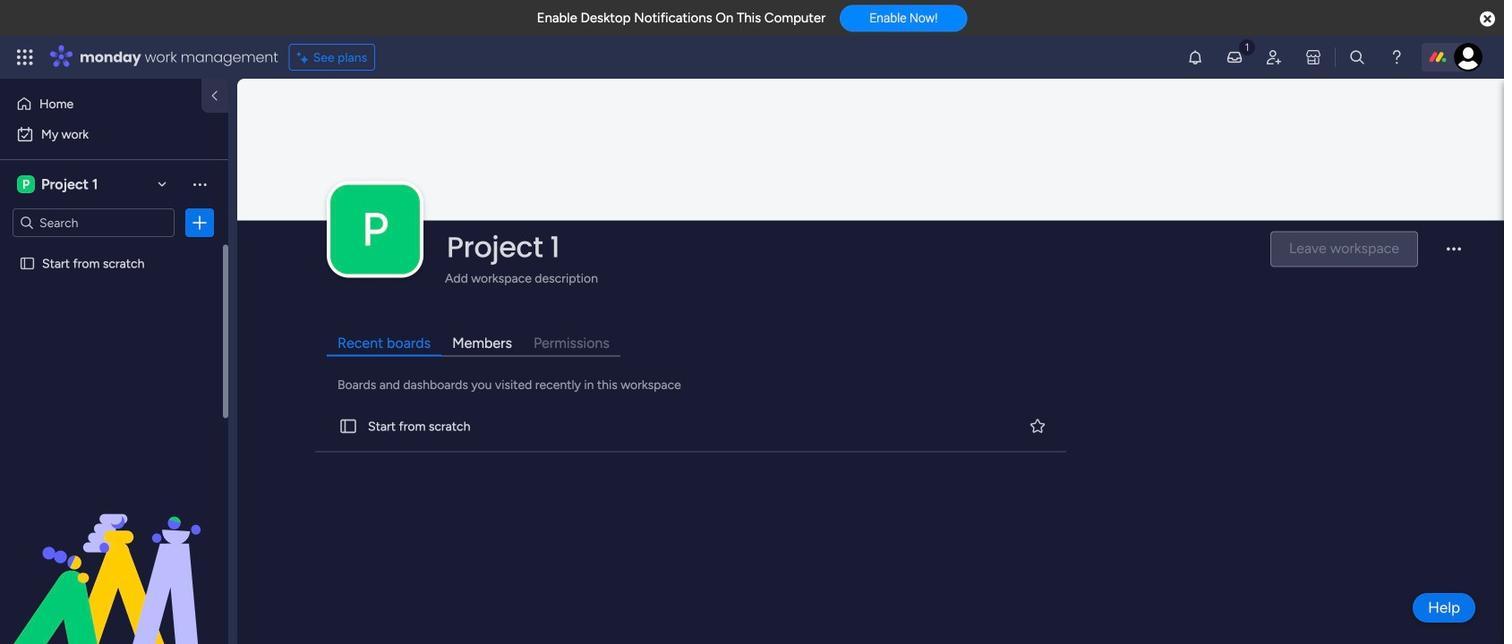 Task type: locate. For each thing, give the bounding box(es) containing it.
0 vertical spatial option
[[11, 90, 191, 118]]

public board image
[[19, 255, 36, 272]]

add to favorites image
[[1029, 417, 1047, 435]]

see plans image
[[297, 47, 313, 67]]

None field
[[442, 229, 1255, 266]]

option up workspace selection element on the top of page
[[11, 120, 218, 149]]

lottie animation element
[[0, 464, 228, 645]]

public board image
[[339, 417, 358, 436]]

v2 ellipsis image
[[1447, 248, 1461, 263]]

list box
[[0, 245, 228, 521]]

option down select product icon
[[11, 90, 191, 118]]

1 image
[[1239, 37, 1256, 57]]

option down search in workspace field
[[0, 248, 228, 251]]

notifications image
[[1187, 48, 1204, 66]]

search everything image
[[1349, 48, 1367, 66]]

option
[[11, 90, 191, 118], [11, 120, 218, 149], [0, 248, 228, 251]]

options image
[[191, 214, 209, 232]]



Task type: describe. For each thing, give the bounding box(es) containing it.
Search in workspace field
[[38, 213, 150, 233]]

lottie animation image
[[0, 464, 228, 645]]

invite members image
[[1265, 48, 1283, 66]]

workspace image
[[17, 175, 35, 194]]

update feed image
[[1226, 48, 1244, 66]]

dapulse close image
[[1480, 10, 1496, 29]]

monday marketplace image
[[1305, 48, 1323, 66]]

help image
[[1388, 48, 1406, 66]]

1 vertical spatial option
[[11, 120, 218, 149]]

2 vertical spatial option
[[0, 248, 228, 251]]

workspace image
[[330, 185, 420, 274]]

john smith image
[[1454, 43, 1483, 72]]

workspace options image
[[191, 175, 209, 193]]

select product image
[[16, 48, 34, 66]]

workspace selection element
[[17, 174, 101, 195]]



Task type: vqa. For each thing, say whether or not it's contained in the screenshot.
Person
no



